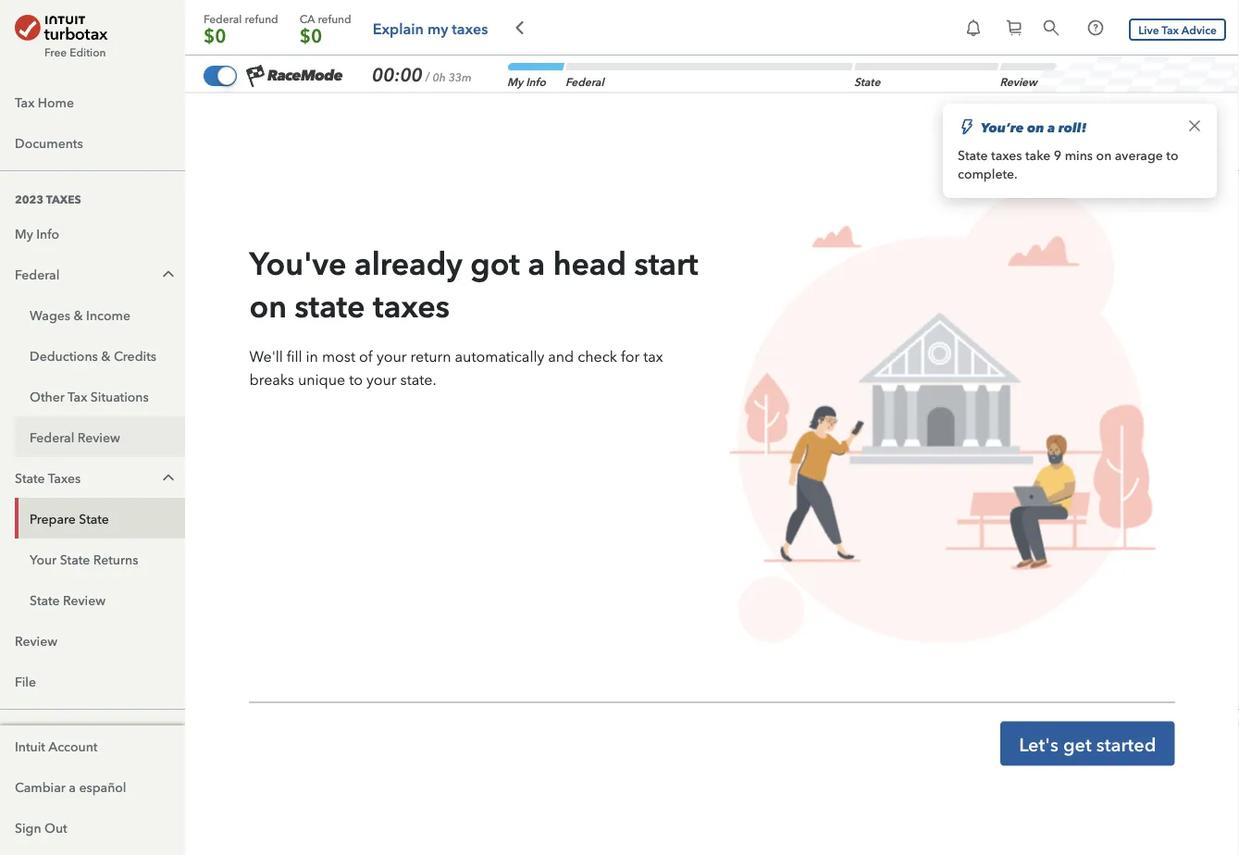 Task type: vqa. For each thing, say whether or not it's contained in the screenshot.
Tax related to Other
yes



Task type: locate. For each thing, give the bounding box(es) containing it.
taxes
[[452, 18, 488, 37], [991, 148, 1022, 163], [46, 192, 81, 206], [373, 287, 450, 325]]

on up we'll
[[249, 287, 287, 325]]

2023
[[15, 192, 44, 206]]

2 vertical spatial on
[[249, 287, 287, 325]]

racemode
[[267, 66, 342, 84]]

you've
[[249, 244, 347, 282]]

$ for federal refund $ 0 1 2 3 4 5 6 7 8 9 0 1 2 3 4 5 6 7 8 9
[[204, 23, 215, 47]]

wages & income link
[[15, 294, 185, 335]]

& left credits
[[101, 347, 110, 364]]

file link
[[0, 661, 185, 702]]

free
[[44, 44, 67, 59]]

tax home
[[15, 93, 74, 110]]

to inside we'll fill in most of your return automatically and check for tax breaks unique to your state.
[[349, 371, 363, 389]]

2 horizontal spatial tax
[[1162, 22, 1179, 37]]

1 horizontal spatial $
[[300, 23, 311, 47]]

mins
[[1065, 148, 1093, 163]]

1 vertical spatial on
[[1096, 148, 1112, 163]]

7 down the race mode toggle switch checkbox
[[215, 152, 226, 177]]

taxes inside state taxes take 9 mins on average to complete.
[[991, 148, 1022, 163]]

1 vertical spatial to
[[349, 371, 363, 389]]

intuit account
[[15, 737, 98, 754]]

3 up in
[[311, 263, 322, 288]]

your down the of
[[366, 371, 397, 389]]

tax right 'other'
[[67, 387, 87, 405]]

ca
[[300, 11, 315, 26]]

&
[[74, 306, 83, 323], [101, 347, 110, 364]]

4 up in
[[311, 282, 322, 306]]

1 horizontal spatial &
[[101, 347, 110, 364]]

0 horizontal spatial refund
[[245, 11, 278, 26]]

federal
[[204, 11, 242, 26], [565, 75, 607, 88], [15, 265, 60, 282], [30, 428, 74, 445]]

and
[[548, 348, 574, 366]]

to right 'average'
[[1166, 148, 1178, 163]]

2 vertical spatial tax
[[67, 387, 87, 405]]

federal review
[[30, 428, 120, 445]]

1 vertical spatial your
[[366, 371, 397, 389]]

1 horizontal spatial my
[[506, 75, 526, 88]]

/
[[425, 68, 430, 85]]

cambiar a español link
[[0, 766, 185, 807]]

state for state review
[[30, 591, 60, 608]]

to
[[1166, 148, 1178, 163], [349, 371, 363, 389]]

edition
[[70, 44, 106, 59]]

info inside 2023 taxes element
[[36, 225, 59, 242]]

1 horizontal spatial on
[[1027, 120, 1044, 136]]

1 vertical spatial a
[[528, 244, 545, 282]]

automatically
[[455, 348, 544, 366]]

a left español
[[69, 778, 76, 795]]

tax left home
[[15, 93, 35, 110]]

refund right ca
[[318, 11, 351, 26]]

2
[[215, 60, 226, 84], [311, 60, 322, 84], [215, 245, 226, 269], [311, 245, 322, 269]]

1 horizontal spatial refund
[[318, 11, 351, 26]]

1 vertical spatial info
[[36, 225, 59, 242]]

my down toggle refund list icon on the top left of page
[[506, 75, 526, 88]]

average
[[1115, 148, 1163, 163]]

home
[[38, 93, 74, 110]]

sign
[[15, 818, 41, 836]]

refund
[[245, 11, 278, 26], [318, 11, 351, 26]]

a inside the you've already got a head start on state taxes
[[528, 244, 545, 282]]

info
[[525, 75, 548, 88], [36, 225, 59, 242]]

33m
[[449, 71, 472, 84]]

you're on a roll!
[[981, 120, 1087, 136]]

explain my taxes
[[373, 18, 488, 37]]

0 vertical spatial tax
[[1162, 22, 1179, 37]]

check
[[578, 348, 617, 366]]

3 left 'you've'
[[215, 263, 226, 288]]

taxes up the 'complete.'
[[991, 148, 1022, 163]]

0 horizontal spatial my info
[[15, 225, 59, 242]]

sign out
[[15, 818, 67, 836]]

my info down 2023
[[15, 225, 59, 242]]

taxes right my
[[452, 18, 488, 37]]

0 horizontal spatial a
[[69, 778, 76, 795]]

get
[[1063, 734, 1092, 756]]

my
[[506, 75, 526, 88], [15, 225, 33, 242]]

already
[[354, 244, 462, 282]]

we'll fill in most of your return automatically and check for tax breaks unique to your state. element
[[249, 348, 667, 389]]

$ inside federal refund $ 0 1 2 3 4 5 6 7 8 9 0 1 2 3 4 5 6 7 8 9
[[204, 23, 215, 47]]

3
[[215, 78, 226, 103], [311, 78, 322, 103], [215, 263, 226, 288], [311, 263, 322, 288]]

1 refund from the left
[[245, 11, 278, 26]]

state inside dropdown button
[[15, 469, 45, 486]]

0 horizontal spatial to
[[349, 371, 363, 389]]

2 horizontal spatial on
[[1096, 148, 1112, 163]]

a right got
[[528, 244, 545, 282]]

your state returns
[[30, 550, 138, 567]]

refund inside federal refund $ 0 1 2 3 4 5 6 7 8 9 0 1 2 3 4 5 6 7 8 9
[[245, 11, 278, 26]]

$ for ca refund $ 0 1 2 3 4 5 6 7 8 9 0 1 2 3 4 5 6 7 8 9
[[300, 23, 311, 47]]

6
[[215, 134, 226, 158], [311, 134, 322, 158], [215, 319, 226, 343], [311, 319, 322, 343]]

on right the mins
[[1096, 148, 1112, 163]]

0 horizontal spatial on
[[249, 287, 287, 325]]

search image
[[1042, 19, 1061, 37]]

$
[[204, 23, 215, 47], [300, 23, 311, 47]]

turbotax image
[[15, 15, 108, 41]]

state for state taxes
[[15, 469, 45, 486]]

1 up the race mode toggle switch checkbox
[[215, 41, 226, 66]]

to down the of
[[349, 371, 363, 389]]

state taxes
[[15, 469, 81, 486]]

1
[[215, 41, 226, 66], [311, 41, 322, 66], [215, 226, 226, 251], [311, 226, 322, 251]]

prepare state
[[30, 510, 109, 527]]

state
[[853, 75, 883, 88], [958, 148, 988, 163], [15, 469, 45, 486], [79, 510, 109, 527], [60, 550, 90, 567], [30, 591, 60, 608]]

1 horizontal spatial tax
[[67, 387, 87, 405]]

let's get started button
[[1001, 721, 1175, 766]]

1 horizontal spatial a
[[528, 244, 545, 282]]

state taxes take 9 mins on average to complete.
[[958, 148, 1178, 182]]

0 vertical spatial &
[[74, 306, 83, 323]]

income
[[86, 306, 130, 323]]

1 horizontal spatial to
[[1166, 148, 1178, 163]]

toggle refund list image
[[508, 17, 531, 39]]

0 horizontal spatial tax
[[15, 93, 35, 110]]

review
[[999, 75, 1040, 88], [78, 428, 120, 445], [63, 591, 106, 608], [15, 632, 57, 649]]

state for state
[[853, 75, 883, 88]]

0 vertical spatial your
[[377, 348, 407, 366]]

we'll
[[249, 348, 283, 366]]

my inside 2023 taxes element
[[15, 225, 33, 242]]

2 refund from the left
[[318, 11, 351, 26]]

0 horizontal spatial &
[[74, 306, 83, 323]]

4 down racemode
[[311, 97, 322, 121]]

5
[[215, 115, 226, 140], [311, 115, 322, 140], [215, 300, 226, 325], [311, 300, 322, 325]]

price preview image
[[1005, 19, 1024, 37]]

0 horizontal spatial info
[[36, 225, 59, 242]]

my info down toggle refund list icon on the top left of page
[[506, 75, 548, 88]]

you've already got a head start on state taxes element
[[249, 244, 698, 325]]

taxes
[[48, 469, 81, 486]]

info down toggle refund list icon on the top left of page
[[525, 75, 548, 88]]

your right the of
[[377, 348, 407, 366]]

my info link
[[0, 213, 185, 254]]

0 horizontal spatial my
[[15, 225, 33, 242]]

español
[[79, 778, 126, 795]]

tax inside 'link'
[[15, 93, 35, 110]]

8
[[215, 171, 226, 195], [311, 171, 322, 195], [215, 356, 226, 380], [311, 356, 322, 380]]

tax right live
[[1162, 22, 1179, 37]]

explain my taxes button
[[373, 17, 488, 39]]

7 left we'll
[[215, 337, 226, 362]]

federal inside federal review link
[[30, 428, 74, 445]]

let's get started element
[[1019, 734, 1156, 756]]

taxes down already
[[373, 287, 450, 325]]

$ up the race mode toggle switch checkbox
[[204, 23, 215, 47]]

refund inside ca refund $ 0 1 2 3 4 5 6 7 8 9 0 1 2 3 4 5 6 7 8 9
[[318, 11, 351, 26]]

start
[[634, 244, 698, 282]]

on up take in the right top of the page
[[1027, 120, 1044, 136]]

help image
[[1087, 19, 1105, 37]]

$ inside ca refund $ 0 1 2 3 4 5 6 7 8 9 0 1 2 3 4 5 6 7 8 9
[[300, 23, 311, 47]]

federal inside federal popup button
[[15, 265, 60, 282]]

1 up the state
[[311, 226, 322, 251]]

0 horizontal spatial $
[[204, 23, 215, 47]]

wages
[[30, 306, 70, 323]]

0 vertical spatial my
[[506, 75, 526, 88]]

my
[[427, 18, 448, 37]]

info down 2023 taxes
[[36, 225, 59, 242]]

4
[[215, 97, 226, 121], [311, 97, 322, 121], [215, 282, 226, 306], [311, 282, 322, 306]]

federal refund $ 0 1 2 3 4 5 6 7 8 9 0 1 2 3 4 5 6 7 8 9
[[204, 11, 281, 399]]

complete.
[[958, 166, 1018, 182]]

Race Mode Toggle Switch checkbox
[[204, 69, 237, 90]]

7
[[215, 152, 226, 177], [311, 152, 322, 177], [215, 337, 226, 362], [311, 337, 322, 362]]

review up the file
[[15, 632, 57, 649]]

a left roll!
[[1048, 120, 1055, 136]]

documents link
[[0, 122, 185, 163]]

0 vertical spatial info
[[525, 75, 548, 88]]

1 vertical spatial tax
[[15, 93, 35, 110]]

live tax advice button
[[1129, 18, 1226, 40]]

tax
[[643, 348, 663, 366]]

2 horizontal spatial a
[[1048, 120, 1055, 136]]

state review link
[[15, 579, 185, 620]]

your state returns link
[[15, 539, 185, 579]]

state inside state taxes take 9 mins on average to complete.
[[958, 148, 988, 163]]

1 vertical spatial &
[[101, 347, 110, 364]]

1 horizontal spatial info
[[525, 75, 548, 88]]

federal button
[[0, 254, 185, 294]]

& right wages at the left top of the page
[[74, 306, 83, 323]]

3 left checkered flag icon on the left top of page
[[215, 78, 226, 103]]

2 $ from the left
[[300, 23, 311, 47]]

1 $ from the left
[[204, 23, 215, 47]]

1 vertical spatial my
[[15, 225, 33, 242]]

state for state taxes take 9 mins on average to complete.
[[958, 148, 988, 163]]

1 vertical spatial my info
[[15, 225, 59, 242]]

$ up racemode
[[300, 23, 311, 47]]

0 vertical spatial to
[[1166, 148, 1178, 163]]

other
[[30, 387, 65, 405]]

a
[[1048, 120, 1055, 136], [528, 244, 545, 282], [69, 778, 76, 795]]

7 right fill
[[311, 337, 322, 362]]

for
[[621, 348, 640, 366]]

tax inside button
[[1162, 22, 1179, 37]]

my down 2023
[[15, 225, 33, 242]]

refund left ca
[[245, 11, 278, 26]]

0 vertical spatial my info
[[506, 75, 548, 88]]

2 vertical spatial a
[[69, 778, 76, 795]]

review down other tax situations link
[[78, 428, 120, 445]]



Task type: describe. For each thing, give the bounding box(es) containing it.
explain
[[373, 18, 424, 37]]

tax home link
[[0, 81, 185, 122]]

started
[[1096, 734, 1156, 756]]

to inside state taxes take 9 mins on average to complete.
[[1166, 148, 1178, 163]]

0 vertical spatial a
[[1048, 120, 1055, 136]]

00:00
[[372, 64, 423, 86]]

situations
[[90, 387, 149, 405]]

on inside the you've already got a head start on state taxes
[[249, 287, 287, 325]]

in
[[306, 348, 318, 366]]

state
[[295, 287, 365, 325]]

deductions & credits link
[[15, 335, 185, 376]]

let's
[[1019, 734, 1059, 756]]

refund for federal refund $ 0 1 2 3 4 5 6 7 8 9 0 1 2 3 4 5 6 7 8 9
[[245, 11, 278, 26]]

unique
[[298, 371, 345, 389]]

other tax situations
[[30, 387, 149, 405]]

animation image
[[712, 167, 1175, 651]]

advice
[[1182, 22, 1217, 37]]

live tax advice
[[1138, 22, 1217, 37]]

4 left 'you've'
[[215, 282, 226, 306]]

taxes right 2023
[[46, 192, 81, 206]]

4 down the race mode toggle switch checkbox
[[215, 97, 226, 121]]

deductions & credits
[[30, 347, 156, 364]]

cambiar a español
[[15, 778, 126, 795]]

9 inside state taxes take 9 mins on average to complete.
[[1054, 148, 1062, 163]]

return
[[410, 348, 451, 366]]

3 right checkered flag icon on the left top of page
[[311, 78, 322, 103]]

wages & income
[[30, 306, 130, 323]]

got
[[470, 244, 520, 282]]

2023 taxes element
[[0, 179, 185, 702]]

2 down ca
[[311, 60, 322, 84]]

head
[[553, 244, 627, 282]]

on inside state taxes take 9 mins on average to complete.
[[1096, 148, 1112, 163]]

of
[[359, 348, 373, 366]]

breaks
[[249, 371, 294, 389]]

state taxes button
[[0, 457, 185, 498]]

state review
[[30, 591, 106, 608]]

you're
[[981, 120, 1024, 136]]

my info inside 2023 taxes element
[[15, 225, 59, 242]]

0h
[[433, 71, 446, 84]]

& for deductions
[[101, 347, 110, 364]]

you've already got a head start on state taxes
[[249, 244, 698, 325]]

review down your state returns
[[63, 591, 106, 608]]

fill
[[287, 348, 302, 366]]

state.
[[400, 371, 436, 389]]

live
[[1138, 22, 1159, 37]]

we'll fill in most of your return automatically and check for tax breaks unique to your state.
[[249, 348, 667, 389]]

1 horizontal spatial my info
[[506, 75, 548, 88]]

free edition
[[44, 44, 106, 59]]

most
[[322, 348, 355, 366]]

ca refund $ 0 1 2 3 4 5 6 7 8 9 0 1 2 3 4 5 6 7 8 9
[[300, 11, 354, 399]]

2 left 'you've'
[[215, 245, 226, 269]]

documents
[[15, 134, 83, 151]]

roll!
[[1058, 120, 1087, 136]]

a inside cambiar a español link
[[69, 778, 76, 795]]

intuit
[[15, 737, 45, 754]]

tax for other
[[67, 387, 87, 405]]

credits
[[114, 347, 156, 364]]

other tax situations link
[[15, 376, 185, 417]]

1 left 'you've'
[[215, 226, 226, 251]]

2 up the state
[[311, 245, 322, 269]]

review link
[[0, 620, 185, 661]]

review up you're on a roll!
[[999, 75, 1040, 88]]

intuit account link
[[0, 725, 185, 766]]

take
[[1025, 148, 1051, 163]]

account
[[48, 737, 98, 754]]

checkered flag icon image
[[246, 64, 265, 87]]

sign out link
[[0, 807, 185, 848]]

federal review link
[[15, 417, 185, 457]]

federal inside federal refund $ 0 1 2 3 4 5 6 7 8 9 0 1 2 3 4 5 6 7 8 9
[[204, 11, 242, 26]]

2 left checkered flag icon on the left top of page
[[215, 60, 226, 84]]

taxes inside the you've already got a head start on state taxes
[[373, 287, 450, 325]]

taxes inside button
[[452, 18, 488, 37]]

your
[[30, 550, 57, 567]]

00:00 / 0h 33m
[[372, 64, 472, 86]]

7 right federal refund $ 0 1 2 3 4 5 6 7 8 9 0 1 2 3 4 5 6 7 8 9
[[311, 152, 322, 177]]

2023 taxes
[[15, 192, 81, 206]]

0 vertical spatial on
[[1027, 120, 1044, 136]]

refund for ca refund $ 0 1 2 3 4 5 6 7 8 9 0 1 2 3 4 5 6 7 8 9
[[318, 11, 351, 26]]

file
[[15, 672, 36, 690]]

cambiar
[[15, 778, 66, 795]]

prepare
[[30, 510, 76, 527]]

tax for live
[[1162, 22, 1179, 37]]

& for wages
[[74, 306, 83, 323]]

let's get started
[[1019, 734, 1156, 756]]

close tooltip image
[[1185, 117, 1204, 135]]

1 up racemode
[[311, 41, 322, 66]]

deductions
[[30, 347, 98, 364]]

returns
[[93, 550, 138, 567]]

prepare state link
[[15, 498, 185, 539]]



